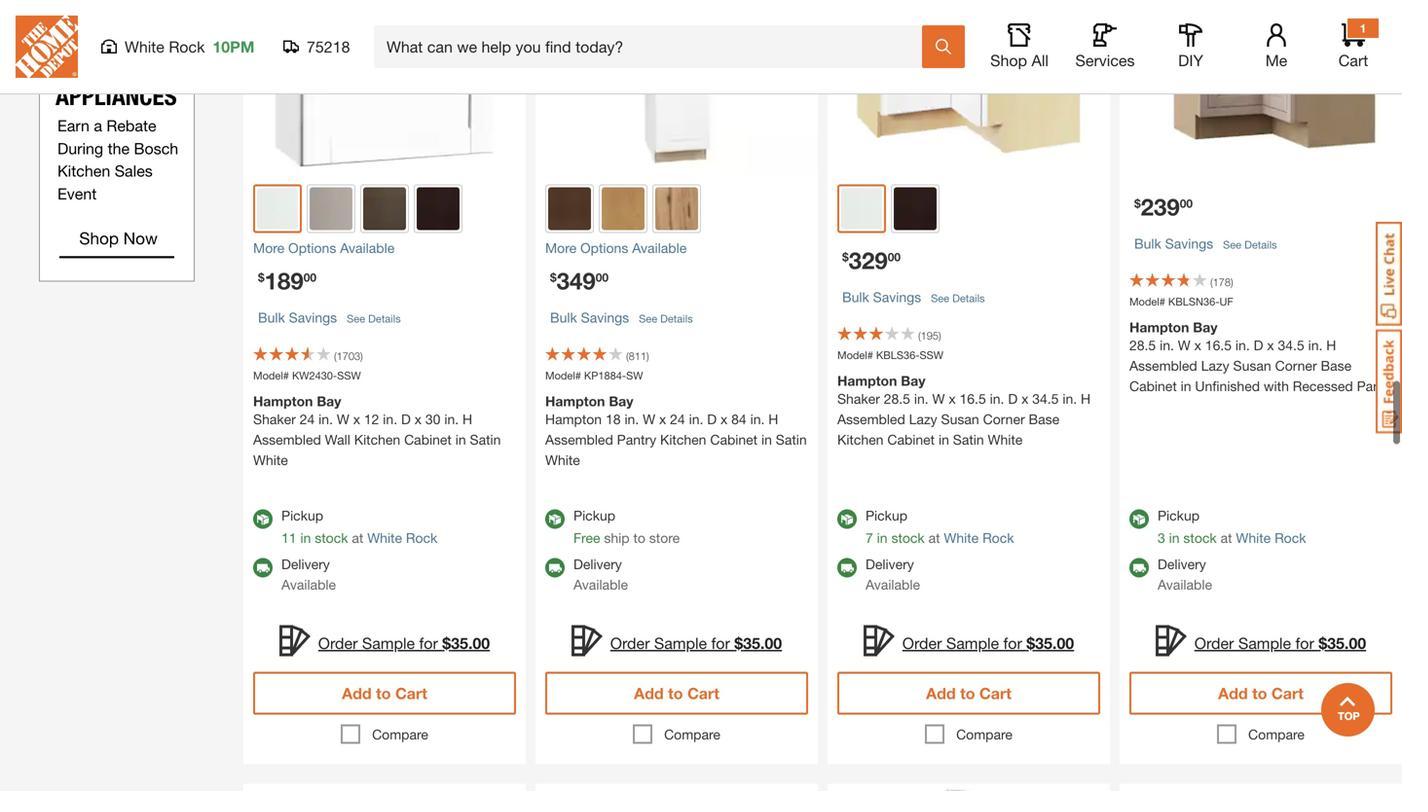 Task type: describe. For each thing, give the bounding box(es) containing it.
see for 329
[[931, 292, 950, 305]]

bulk savings see details for 329
[[842, 289, 985, 305]]

available down brindle image
[[340, 240, 395, 256]]

savings for 239
[[1165, 236, 1213, 252]]

java image
[[417, 187, 460, 230]]

kbls36-
[[876, 349, 920, 362]]

susan inside hampton bay shaker 28.5 in. w x 16.5 in. d x 34.5 in. h assembled lazy susan corner base kitchen cabinet in satin white
[[941, 411, 979, 427]]

What can we help you find today? search field
[[387, 26, 921, 67]]

more for 349
[[545, 240, 577, 256]]

bay for 349
[[609, 393, 633, 409]]

recessed
[[1293, 378, 1353, 394]]

11
[[281, 530, 297, 546]]

in inside pickup 11 in stock at white rock
[[300, 530, 311, 546]]

16.5 inside hampton bay shaker 28.5 in. w x 16.5 in. d x 34.5 in. h assembled lazy susan corner base kitchen cabinet in satin white
[[960, 391, 986, 407]]

lazy inside hampton bay 28.5 in. w x 16.5 in. d x 34.5 in. h assembled lazy susan corner base cabinet in unfinished with recessed panel
[[1201, 358, 1230, 374]]

hampton for 329
[[837, 373, 897, 389]]

30
[[425, 411, 441, 427]]

bulk for 329
[[842, 289, 869, 305]]

white inside pickup 11 in stock at white rock
[[367, 530, 402, 546]]

store
[[649, 530, 680, 546]]

bulk for 239
[[1134, 236, 1161, 252]]

order for 349
[[610, 635, 650, 653]]

corner inside hampton bay shaker 28.5 in. w x 16.5 in. d x 34.5 in. h assembled lazy susan corner base kitchen cabinet in satin white
[[983, 411, 1025, 427]]

239
[[1141, 193, 1180, 221]]

model# for 349
[[545, 370, 581, 382]]

available shipping image
[[1130, 558, 1149, 578]]

28.5 inside hampton bay shaker 28.5 in. w x 16.5 in. d x 34.5 in. h assembled lazy susan corner base kitchen cabinet in satin white
[[884, 391, 910, 407]]

pickup 7 in stock at white rock
[[866, 508, 1014, 546]]

model# kw2430-ssw
[[253, 370, 361, 382]]

brindle image
[[363, 187, 406, 230]]

panel
[[1357, 378, 1391, 394]]

savings for 349
[[581, 310, 629, 326]]

live chat image
[[1376, 222, 1402, 326]]

medium oak image
[[602, 187, 645, 230]]

available for pickup image for 349
[[545, 510, 565, 529]]

84
[[731, 411, 747, 427]]

model# kblsn36-uf
[[1130, 296, 1234, 308]]

the home depot logo image
[[16, 16, 78, 78]]

hampton for 189
[[253, 393, 313, 409]]

dove gray image
[[310, 187, 353, 230]]

kitchen inside hampton bay shaker 28.5 in. w x 16.5 in. d x 34.5 in. h assembled lazy susan corner base kitchen cabinet in satin white
[[837, 432, 884, 448]]

uf
[[1220, 296, 1234, 308]]

feedback link image
[[1376, 329, 1402, 434]]

pickup 11 in stock at white rock
[[281, 508, 438, 546]]

details for 189
[[368, 313, 401, 325]]

bulk savings see details for 239
[[1134, 236, 1277, 252]]

$ inside $ 189 00
[[258, 271, 265, 284]]

pickup free ship to store
[[574, 508, 680, 546]]

w inside hampton bay 28.5 in. w x 16.5 in. d x 34.5 in. h assembled lazy susan corner base cabinet in unfinished with recessed panel
[[1178, 337, 1191, 353]]

in inside pickup 7 in stock at white rock
[[877, 530, 888, 546]]

at inside pickup 3 in stock at white rock
[[1221, 530, 1232, 546]]

$ 239 00
[[1134, 193, 1193, 221]]

assembled inside hampton bay 28.5 in. w x 16.5 in. d x 34.5 in. h assembled lazy susan corner base cabinet in unfinished with recessed panel
[[1130, 358, 1198, 374]]

kw2430-
[[292, 370, 337, 382]]

75218 button
[[283, 37, 351, 56]]

h for 329
[[1081, 391, 1091, 407]]

195
[[921, 330, 939, 342]]

hampton 18 in. w x 24 in. d x 84 in. h assembled pantry kitchen cabinet in satin white image
[[536, 0, 818, 175]]

add to cart for 349
[[634, 685, 719, 703]]

model# for 329
[[837, 349, 873, 362]]

services button
[[1074, 23, 1136, 70]]

( for 349
[[626, 350, 629, 363]]

34.5 inside hampton bay 28.5 in. w x 16.5 in. d x 34.5 in. h assembled lazy susan corner base cabinet in unfinished with recessed panel
[[1278, 337, 1305, 353]]

in inside pickup 3 in stock at white rock
[[1169, 530, 1180, 546]]

cabinet inside hampton bay 28.5 in. w x 16.5 in. d x 34.5 in. h assembled lazy susan corner base cabinet in unfinished with recessed panel
[[1130, 378, 1177, 394]]

24 inside hampton bay shaker 24 in. w x 12 in. d x 30 in. h assembled wall kitchen cabinet in satin white
[[300, 411, 315, 427]]

services
[[1076, 51, 1135, 70]]

available shipping image for 349
[[545, 558, 565, 578]]

compare for 349
[[664, 727, 721, 743]]

1703
[[337, 350, 360, 363]]

order for 329
[[903, 635, 942, 653]]

sample for 189
[[362, 635, 415, 653]]

hampton bay shaker 28.5 in. w x 16.5 in. d x 34.5 in. h assembled lazy susan corner base kitchen cabinet in satin white
[[837, 373, 1091, 448]]

for for 329
[[1004, 635, 1022, 653]]

diy
[[1178, 51, 1204, 70]]

hampton left 18
[[545, 411, 602, 427]]

unfinished
[[1195, 378, 1260, 394]]

compare for 189
[[372, 727, 428, 743]]

hampton bay hampton 18 in. w x 24 in. d x 84 in. h assembled pantry kitchen cabinet in satin white
[[545, 393, 807, 468]]

white inside hampton bay shaker 28.5 in. w x 16.5 in. d x 34.5 in. h assembled lazy susan corner base kitchen cabinet in satin white
[[988, 432, 1023, 448]]

available for pickup free ship to store
[[574, 577, 628, 593]]

in inside hampton bay shaker 24 in. w x 12 in. d x 30 in. h assembled wall kitchen cabinet in satin white
[[455, 432, 466, 448]]

$ 329 00
[[842, 246, 901, 274]]

sample for 349
[[654, 635, 707, 653]]

pickup 3 in stock at white rock
[[1158, 508, 1306, 546]]

for for 189
[[419, 635, 438, 653]]

kitchen for 349
[[660, 432, 706, 448]]

white inside pickup 7 in stock at white rock
[[944, 530, 979, 546]]

4 sample from the left
[[1239, 635, 1291, 653]]

in inside hampton bay hampton 18 in. w x 24 in. d x 84 in. h assembled pantry kitchen cabinet in satin white
[[761, 432, 772, 448]]

( up kblsn36-
[[1210, 276, 1213, 289]]

$ inside $ 239 00
[[1134, 197, 1141, 210]]

add for 189
[[342, 685, 372, 703]]

stock for 329
[[891, 530, 925, 546]]

kblsn36-
[[1168, 296, 1220, 308]]

base inside hampton bay 28.5 in. w x 16.5 in. d x 34.5 in. h assembled lazy susan corner base cabinet in unfinished with recessed panel
[[1321, 358, 1352, 374]]

order for 189
[[318, 635, 358, 653]]

assembled for 189
[[253, 432, 321, 448]]

12
[[364, 411, 379, 427]]

35.00 for 349
[[743, 635, 782, 653]]

details for 329
[[953, 292, 985, 305]]

35.00 for 329
[[1035, 635, 1074, 653]]

see for 189
[[347, 313, 365, 325]]

lazy inside hampton bay shaker 28.5 in. w x 16.5 in. d x 34.5 in. h assembled lazy susan corner base kitchen cabinet in satin white
[[909, 411, 937, 427]]

18
[[606, 411, 621, 427]]

hampton inside hampton bay 28.5 in. w x 16.5 in. d x 34.5 in. h assembled lazy susan corner base cabinet in unfinished with recessed panel
[[1130, 319, 1189, 335]]

options for 189
[[288, 240, 336, 256]]

me
[[1266, 51, 1288, 70]]

compare for 329
[[956, 727, 1013, 743]]

delivery for 349
[[574, 556, 622, 573]]

4 add from the left
[[1218, 685, 1248, 703]]

329
[[849, 246, 888, 274]]

16.5 inside hampton bay 28.5 in. w x 16.5 in. d x 34.5 in. h assembled lazy susan corner base cabinet in unfinished with recessed panel
[[1205, 337, 1232, 353]]

at for 329
[[929, 530, 940, 546]]

order sample for $ 35.00 for 349
[[610, 635, 782, 653]]

model# left kblsn36-
[[1130, 296, 1166, 308]]

shop
[[990, 51, 1027, 70]]

sample for 329
[[946, 635, 999, 653]]

add for 329
[[926, 685, 956, 703]]

kitchen for 189
[[354, 432, 400, 448]]

d for 189
[[401, 411, 411, 427]]

available for pickup 3 in stock at white rock
[[1158, 577, 1212, 593]]

add to cart button for 349
[[545, 672, 808, 715]]

hampton bay 28.5 in. w x 16.5 in. d x 34.5 in. h assembled lazy susan corner base cabinet in unfinished with recessed panel
[[1130, 319, 1391, 394]]

cabinet inside hampton bay shaker 24 in. w x 12 in. d x 30 in. h assembled wall kitchen cabinet in satin white
[[404, 432, 452, 448]]

189
[[265, 267, 304, 295]]

bulk savings button for 329
[[842, 278, 921, 317]]

1
[[1360, 21, 1367, 35]]

178
[[1213, 276, 1231, 289]]

see for 239
[[1223, 239, 1242, 251]]

to for 189
[[376, 685, 391, 703]]

kp1884-
[[584, 370, 626, 382]]

4 compare from the left
[[1248, 727, 1305, 743]]

cart 1
[[1339, 21, 1368, 70]]

natural hickory image
[[655, 187, 698, 230]]

00 for 239
[[1180, 197, 1193, 210]]

more options available link for 349
[[545, 238, 808, 259]]

free
[[574, 530, 600, 546]]

bulk savings see details for 189
[[258, 310, 401, 326]]

see for 349
[[639, 313, 657, 325]]

delivery for 189
[[281, 556, 330, 573]]

see details button for 189
[[347, 301, 401, 337]]

sw
[[626, 370, 643, 382]]

rock for pickup 11 in stock at white rock
[[406, 530, 438, 546]]

available for pickup 7 in stock at white rock
[[866, 577, 920, 593]]

349
[[557, 267, 596, 295]]



Task type: locate. For each thing, give the bounding box(es) containing it.
to
[[633, 530, 646, 546], [376, 685, 391, 703], [668, 685, 683, 703], [960, 685, 975, 703], [1252, 685, 1267, 703]]

available for pickup image for 11 in stock
[[253, 510, 273, 529]]

2 35.00 from the left
[[743, 635, 782, 653]]

1 24 from the left
[[300, 411, 315, 427]]

bay down kblsn36-
[[1193, 319, 1218, 335]]

24 down 'model# kw2430-ssw'
[[300, 411, 315, 427]]

2 pickup from the left
[[574, 508, 615, 524]]

4 for from the left
[[1296, 635, 1314, 653]]

pickup for 189
[[281, 508, 323, 524]]

1 for from the left
[[419, 635, 438, 653]]

1 vertical spatial 34.5
[[1032, 391, 1059, 407]]

2 horizontal spatial stock
[[1184, 530, 1217, 546]]

cabinet down 84
[[710, 432, 758, 448]]

w
[[1178, 337, 1191, 353], [932, 391, 945, 407], [337, 411, 349, 427], [643, 411, 655, 427]]

add to cart button for 329
[[837, 672, 1100, 715]]

28.5 down kbls36-
[[884, 391, 910, 407]]

1 available for pickup image from the left
[[253, 510, 273, 529]]

cart
[[1339, 51, 1368, 70], [395, 685, 427, 703], [687, 685, 719, 703], [980, 685, 1012, 703], [1272, 685, 1304, 703]]

0 horizontal spatial corner
[[983, 411, 1025, 427]]

bay
[[1193, 319, 1218, 335], [901, 373, 926, 389], [317, 393, 341, 409], [609, 393, 633, 409]]

(
[[1210, 276, 1213, 289], [918, 330, 921, 342], [334, 350, 337, 363], [626, 350, 629, 363]]

stock right 3
[[1184, 530, 1217, 546]]

0 vertical spatial 16.5
[[1205, 337, 1232, 353]]

kitchen down model# kbls36-ssw
[[837, 432, 884, 448]]

3 order sample for $ 35.00 from the left
[[903, 635, 1074, 653]]

w for 329
[[932, 391, 945, 407]]

at right 3
[[1221, 530, 1232, 546]]

) for 329
[[939, 330, 941, 342]]

bulk down 189
[[258, 310, 285, 326]]

available down natural hickory icon
[[632, 240, 687, 256]]

34.5 inside hampton bay shaker 28.5 in. w x 16.5 in. d x 34.5 in. h assembled lazy susan corner base kitchen cabinet in satin white
[[1032, 391, 1059, 407]]

2 white rock link from the left
[[944, 530, 1014, 546]]

1 stock from the left
[[315, 530, 348, 546]]

pickup for 329
[[866, 508, 908, 524]]

sample
[[362, 635, 415, 653], [654, 635, 707, 653], [946, 635, 999, 653], [1239, 635, 1291, 653]]

satin white image up 329 at the right
[[841, 188, 882, 229]]

add for 349
[[634, 685, 664, 703]]

w down model# kblsn36-uf
[[1178, 337, 1191, 353]]

bulk savings see details
[[1134, 236, 1277, 252], [842, 289, 985, 305], [258, 310, 401, 326], [550, 310, 693, 326]]

4 order from the left
[[1195, 635, 1234, 653]]

see details button up the 811
[[639, 301, 693, 337]]

bay inside hampton bay shaker 24 in. w x 12 in. d x 30 in. h assembled wall kitchen cabinet in satin white
[[317, 393, 341, 409]]

0 vertical spatial 28.5
[[1130, 337, 1156, 353]]

stock right 7
[[891, 530, 925, 546]]

1 horizontal spatial 24
[[670, 411, 685, 427]]

hampton
[[1130, 319, 1189, 335], [837, 373, 897, 389], [253, 393, 313, 409], [545, 393, 605, 409], [545, 411, 602, 427]]

more options available for 189
[[253, 240, 395, 256]]

available shipping image for 329
[[837, 558, 857, 578]]

delivery available down 3
[[1158, 556, 1212, 593]]

2 more from the left
[[545, 240, 577, 256]]

1 available for pickup image from the left
[[545, 510, 565, 529]]

2 more options available from the left
[[545, 240, 687, 256]]

susan up 'with'
[[1233, 358, 1271, 374]]

00 for 189
[[304, 271, 317, 284]]

in
[[1181, 378, 1191, 394], [455, 432, 466, 448], [761, 432, 772, 448], [939, 432, 949, 448], [300, 530, 311, 546], [877, 530, 888, 546], [1169, 530, 1180, 546]]

1 kitchen from the left
[[354, 432, 400, 448]]

0 horizontal spatial 34.5
[[1032, 391, 1059, 407]]

satin inside hampton bay shaker 28.5 in. w x 16.5 in. d x 34.5 in. h assembled lazy susan corner base kitchen cabinet in satin white
[[953, 432, 984, 448]]

bulk for 349
[[550, 310, 577, 326]]

cognac image
[[548, 187, 591, 230]]

kitchen inside hampton bay hampton 18 in. w x 24 in. d x 84 in. h assembled pantry kitchen cabinet in satin white
[[660, 432, 706, 448]]

1 compare from the left
[[372, 727, 428, 743]]

2 sample from the left
[[654, 635, 707, 653]]

shop all button
[[988, 23, 1051, 70]]

2 horizontal spatial white rock link
[[1236, 530, 1306, 546]]

1 horizontal spatial white rock link
[[944, 530, 1014, 546]]

hampton bay shaker 24 in. w x 12 in. d x 30 in. h assembled wall kitchen cabinet in satin white
[[253, 393, 501, 468]]

0 horizontal spatial lazy
[[909, 411, 937, 427]]

2 satin white image from the left
[[841, 188, 882, 229]]

pickup inside pickup free ship to store
[[574, 508, 615, 524]]

model# for 189
[[253, 370, 289, 382]]

1 horizontal spatial more options available link
[[545, 238, 808, 259]]

34.5
[[1278, 337, 1305, 353], [1032, 391, 1059, 407]]

see up ( 1703 )
[[347, 313, 365, 325]]

00 inside $ 349 00
[[596, 271, 609, 284]]

rock
[[169, 37, 205, 56], [406, 530, 438, 546], [983, 530, 1014, 546], [1275, 530, 1306, 546]]

35.00
[[451, 635, 490, 653], [743, 635, 782, 653], [1035, 635, 1074, 653], [1327, 635, 1366, 653]]

available for pickup image
[[545, 510, 565, 529], [837, 510, 857, 529]]

2 options from the left
[[580, 240, 628, 256]]

bulk savings button down $ 329 00
[[842, 278, 921, 317]]

0 vertical spatial 34.5
[[1278, 337, 1305, 353]]

order sample for $ 35.00 for 189
[[318, 635, 490, 653]]

see details button up 178
[[1223, 227, 1277, 263]]

1 delivery from the left
[[281, 556, 330, 573]]

at right 11
[[352, 530, 364, 546]]

assembled down model# kblsn36-uf
[[1130, 358, 1198, 374]]

3 add to cart from the left
[[926, 685, 1012, 703]]

1 horizontal spatial stock
[[891, 530, 925, 546]]

cabinet
[[1130, 378, 1177, 394], [404, 432, 452, 448], [710, 432, 758, 448], [887, 432, 935, 448]]

1 horizontal spatial ssw
[[920, 349, 944, 362]]

more options available for 349
[[545, 240, 687, 256]]

savings down $ 329 00
[[873, 289, 921, 305]]

pickup up 11
[[281, 508, 323, 524]]

x
[[1194, 337, 1202, 353], [1267, 337, 1274, 353], [949, 391, 956, 407], [1022, 391, 1029, 407], [353, 411, 360, 427], [415, 411, 422, 427], [659, 411, 666, 427], [721, 411, 728, 427]]

$ inside $ 349 00
[[550, 271, 557, 284]]

0 horizontal spatial 28.5
[[884, 391, 910, 407]]

white rock 10pm
[[125, 37, 255, 56]]

24 inside hampton bay hampton 18 in. w x 24 in. d x 84 in. h assembled pantry kitchen cabinet in satin white
[[670, 411, 685, 427]]

stock
[[315, 530, 348, 546], [891, 530, 925, 546], [1184, 530, 1217, 546]]

hampton for 349
[[545, 393, 605, 409]]

bay for 189
[[317, 393, 341, 409]]

1 vertical spatial lazy
[[909, 411, 937, 427]]

assembled for 349
[[545, 432, 613, 448]]

available for pickup image for 329
[[837, 510, 857, 529]]

white rock link
[[367, 530, 438, 546], [944, 530, 1014, 546], [1236, 530, 1306, 546]]

1 add to cart button from the left
[[253, 672, 516, 715]]

cabinet down 30
[[404, 432, 452, 448]]

1 horizontal spatial more
[[545, 240, 577, 256]]

bay up 18
[[609, 393, 633, 409]]

savings down $ 189 00 at the top left
[[289, 310, 337, 326]]

add to cart button for 189
[[253, 672, 516, 715]]

assembled down 18
[[545, 432, 613, 448]]

3 35.00 from the left
[[1035, 635, 1074, 653]]

4 35.00 from the left
[[1327, 635, 1366, 653]]

0 horizontal spatial satin white image
[[257, 188, 298, 229]]

1 satin white image from the left
[[257, 188, 298, 229]]

in inside hampton bay shaker 28.5 in. w x 16.5 in. d x 34.5 in. h assembled lazy susan corner base kitchen cabinet in satin white
[[939, 432, 949, 448]]

4 delivery from the left
[[1158, 556, 1206, 573]]

2 available for pickup image from the left
[[1130, 510, 1149, 529]]

bay inside hampton bay hampton 18 in. w x 24 in. d x 84 in. h assembled pantry kitchen cabinet in satin white
[[609, 393, 633, 409]]

add
[[342, 685, 372, 703], [634, 685, 664, 703], [926, 685, 956, 703], [1218, 685, 1248, 703]]

in inside hampton bay 28.5 in. w x 16.5 in. d x 34.5 in. h assembled lazy susan corner base cabinet in unfinished with recessed panel
[[1181, 378, 1191, 394]]

stock right 11
[[315, 530, 348, 546]]

1 horizontal spatial options
[[580, 240, 628, 256]]

pickup inside pickup 3 in stock at white rock
[[1158, 508, 1200, 524]]

more options available link
[[253, 238, 516, 259], [545, 238, 808, 259]]

1 horizontal spatial available for pickup image
[[837, 510, 857, 529]]

available down 7
[[866, 577, 920, 593]]

d inside hampton bay shaker 28.5 in. w x 16.5 in. d x 34.5 in. h assembled lazy susan corner base kitchen cabinet in satin white
[[1008, 391, 1018, 407]]

add to cart for 189
[[342, 685, 427, 703]]

) for 189
[[360, 350, 363, 363]]

0 horizontal spatial white rock link
[[367, 530, 438, 546]]

0 horizontal spatial 16.5
[[960, 391, 986, 407]]

2 24 from the left
[[670, 411, 685, 427]]

model# left kw2430-
[[253, 370, 289, 382]]

3 at from the left
[[1221, 530, 1232, 546]]

1 add from the left
[[342, 685, 372, 703]]

available down 11
[[281, 577, 336, 593]]

) for 349
[[647, 350, 649, 363]]

details for 239
[[1245, 239, 1277, 251]]

0 vertical spatial base
[[1321, 358, 1352, 374]]

w inside hampton bay shaker 24 in. w x 12 in. d x 30 in. h assembled wall kitchen cabinet in satin white
[[337, 411, 349, 427]]

available
[[340, 240, 395, 256], [632, 240, 687, 256], [281, 577, 336, 593], [574, 577, 628, 593], [866, 577, 920, 593], [1158, 577, 1212, 593]]

at for 189
[[352, 530, 364, 546]]

more options available down dove gray 'image' at left top
[[253, 240, 395, 256]]

0 horizontal spatial base
[[1029, 411, 1060, 427]]

1 horizontal spatial susan
[[1233, 358, 1271, 374]]

( 811 )
[[626, 350, 649, 363]]

1 horizontal spatial more options available
[[545, 240, 687, 256]]

28.5 in. w x 16.5 in. d x 34.5 in. h assembled lazy susan corner base cabinet in unfinished with recessed panel image
[[1120, 0, 1402, 175]]

more options available
[[253, 240, 395, 256], [545, 240, 687, 256]]

0 horizontal spatial more options available link
[[253, 238, 516, 259]]

10pm
[[213, 37, 255, 56]]

delivery available for 349
[[574, 556, 628, 593]]

3 add to cart button from the left
[[837, 672, 1100, 715]]

bulk savings see details up 195
[[842, 289, 985, 305]]

0 horizontal spatial satin
[[470, 432, 501, 448]]

bulk for 189
[[258, 310, 285, 326]]

all
[[1032, 51, 1049, 70]]

h
[[1327, 337, 1336, 353], [1081, 391, 1091, 407], [463, 411, 472, 427], [769, 411, 778, 427]]

2 add to cart button from the left
[[545, 672, 808, 715]]

( up sw
[[626, 350, 629, 363]]

available for pickup image up available shipping image
[[1130, 510, 1149, 529]]

available for pickup image left pickup 11 in stock at white rock
[[253, 510, 273, 529]]

hampton down model# kp1884-sw
[[545, 393, 605, 409]]

3 satin from the left
[[953, 432, 984, 448]]

bulk savings button for 239
[[1134, 224, 1213, 263]]

delivery down 3
[[1158, 556, 1206, 573]]

shaker 24 in. w x 12 in. d x 30 in. h assembled wall kitchen cabinet in satin white image
[[243, 0, 526, 175]]

hampton inside hampton bay shaker 28.5 in. w x 16.5 in. d x 34.5 in. h assembled lazy susan corner base kitchen cabinet in satin white
[[837, 373, 897, 389]]

1 horizontal spatial available for pickup image
[[1130, 510, 1149, 529]]

0 vertical spatial corner
[[1275, 358, 1317, 374]]

shaker
[[837, 391, 880, 407], [253, 411, 296, 427]]

28.5 inside hampton bay 28.5 in. w x 16.5 in. d x 34.5 in. h assembled lazy susan corner base cabinet in unfinished with recessed panel
[[1130, 337, 1156, 353]]

at right 7
[[929, 530, 940, 546]]

2 delivery from the left
[[574, 556, 622, 573]]

2 horizontal spatial available shipping image
[[837, 558, 857, 578]]

shaker inside hampton bay shaker 24 in. w x 12 in. d x 30 in. h assembled wall kitchen cabinet in satin white
[[253, 411, 296, 427]]

cabinet inside hampton bay hampton 18 in. w x 24 in. d x 84 in. h assembled pantry kitchen cabinet in satin white
[[710, 432, 758, 448]]

3
[[1158, 530, 1165, 546]]

savings down $ 239 00
[[1165, 236, 1213, 252]]

4 pickup from the left
[[1158, 508, 1200, 524]]

w inside hampton bay shaker 28.5 in. w x 16.5 in. d x 34.5 in. h assembled lazy susan corner base kitchen cabinet in satin white
[[932, 391, 945, 407]]

1 vertical spatial shaker
[[253, 411, 296, 427]]

24 left 84
[[670, 411, 685, 427]]

base inside hampton bay shaker 28.5 in. w x 16.5 in. d x 34.5 in. h assembled lazy susan corner base kitchen cabinet in satin white
[[1029, 411, 1060, 427]]

hampton down model# kbls36-ssw
[[837, 373, 897, 389]]

rock inside pickup 7 in stock at white rock
[[983, 530, 1014, 546]]

bulk savings button down $ 349 00
[[550, 298, 629, 337]]

order sample for $ 35.00
[[318, 635, 490, 653], [610, 635, 782, 653], [903, 635, 1074, 653], [1195, 635, 1366, 653]]

with
[[1264, 378, 1289, 394]]

satin white image
[[257, 188, 298, 229], [841, 188, 882, 229]]

see
[[1223, 239, 1242, 251], [931, 292, 950, 305], [347, 313, 365, 325], [639, 313, 657, 325]]

1 order sample for $ 35.00 from the left
[[318, 635, 490, 653]]

1 horizontal spatial shaker
[[837, 391, 880, 407]]

compare
[[372, 727, 428, 743], [664, 727, 721, 743], [956, 727, 1013, 743], [1248, 727, 1305, 743]]

bulk
[[1134, 236, 1161, 252], [842, 289, 869, 305], [258, 310, 285, 326], [550, 310, 577, 326]]

see up the 811
[[639, 313, 657, 325]]

corner
[[1275, 358, 1317, 374], [983, 411, 1025, 427]]

to inside pickup free ship to store
[[633, 530, 646, 546]]

1 at from the left
[[352, 530, 364, 546]]

1 vertical spatial 28.5
[[884, 391, 910, 407]]

stock inside pickup 3 in stock at white rock
[[1184, 530, 1217, 546]]

bulk down 239
[[1134, 236, 1161, 252]]

cabinet down kbls36-
[[887, 432, 935, 448]]

shaker for 329
[[837, 391, 880, 407]]

cart for 349
[[687, 685, 719, 703]]

1 available shipping image from the left
[[253, 558, 273, 578]]

more options available link for 189
[[253, 238, 516, 259]]

1 more options available from the left
[[253, 240, 395, 256]]

kitchen inside hampton bay shaker 24 in. w x 12 in. d x 30 in. h assembled wall kitchen cabinet in satin white
[[354, 432, 400, 448]]

diy button
[[1160, 23, 1222, 70]]

2 for from the left
[[711, 635, 730, 653]]

white rock link for 189
[[367, 530, 438, 546]]

delivery for 329
[[866, 556, 914, 573]]

hampton down model# kblsn36-uf
[[1130, 319, 1189, 335]]

1 horizontal spatial satin white image
[[841, 188, 882, 229]]

satin white image for dove gray 'image' at left top
[[257, 188, 298, 229]]

2 horizontal spatial at
[[1221, 530, 1232, 546]]

d inside hampton bay hampton 18 in. w x 24 in. d x 84 in. h assembled pantry kitchen cabinet in satin white
[[707, 411, 717, 427]]

2 satin from the left
[[776, 432, 807, 448]]

bulk down 349
[[550, 310, 577, 326]]

available for pickup image
[[253, 510, 273, 529], [1130, 510, 1149, 529]]

satin inside hampton bay hampton 18 in. w x 24 in. d x 84 in. h assembled pantry kitchen cabinet in satin white
[[776, 432, 807, 448]]

1 horizontal spatial lazy
[[1201, 358, 1230, 374]]

assembled down model# kbls36-ssw
[[837, 411, 905, 427]]

add to cart button
[[253, 672, 516, 715], [545, 672, 808, 715], [837, 672, 1100, 715], [1130, 672, 1392, 715]]

bay down kbls36-
[[901, 373, 926, 389]]

0 horizontal spatial available for pickup image
[[253, 510, 273, 529]]

susan down ( 195 )
[[941, 411, 979, 427]]

available for pickup image for 3 in stock
[[1130, 510, 1149, 529]]

options up $ 189 00 at the top left
[[288, 240, 336, 256]]

lazy down kbls36-
[[909, 411, 937, 427]]

bulk savings see details up the 811
[[550, 310, 693, 326]]

1 more from the left
[[253, 240, 285, 256]]

bulk savings button down $ 239 00
[[1134, 224, 1213, 263]]

3 sample from the left
[[946, 635, 999, 653]]

me button
[[1245, 23, 1308, 70]]

1 satin from the left
[[470, 432, 501, 448]]

susan inside hampton bay 28.5 in. w x 16.5 in. d x 34.5 in. h assembled lazy susan corner base cabinet in unfinished with recessed panel
[[1233, 358, 1271, 374]]

3 for from the left
[[1004, 635, 1022, 653]]

)
[[1231, 276, 1233, 289], [939, 330, 941, 342], [360, 350, 363, 363], [647, 350, 649, 363]]

h inside hampton bay hampton 18 in. w x 24 in. d x 84 in. h assembled pantry kitchen cabinet in satin white
[[769, 411, 778, 427]]

white inside hampton bay shaker 24 in. w x 12 in. d x 30 in. h assembled wall kitchen cabinet in satin white
[[253, 452, 288, 468]]

shaker down 'model# kw2430-ssw'
[[253, 411, 296, 427]]

1 horizontal spatial kitchen
[[660, 432, 706, 448]]

( 1703 )
[[334, 350, 363, 363]]

lazy
[[1201, 358, 1230, 374], [909, 411, 937, 427]]

more options available link down brindle image
[[253, 238, 516, 259]]

0 horizontal spatial stock
[[315, 530, 348, 546]]

for
[[419, 635, 438, 653], [711, 635, 730, 653], [1004, 635, 1022, 653], [1296, 635, 1314, 653]]

model# kbls36-ssw
[[837, 349, 944, 362]]

satin
[[470, 432, 501, 448], [776, 432, 807, 448], [953, 432, 984, 448]]

ssw down 195
[[920, 349, 944, 362]]

lazy up the unfinished
[[1201, 358, 1230, 374]]

00 inside $ 239 00
[[1180, 197, 1193, 210]]

bulk down 329 at the right
[[842, 289, 869, 305]]

order
[[318, 635, 358, 653], [610, 635, 650, 653], [903, 635, 942, 653], [1195, 635, 1234, 653]]

1 vertical spatial base
[[1029, 411, 1060, 427]]

1 sample from the left
[[362, 635, 415, 653]]

corner inside hampton bay 28.5 in. w x 16.5 in. d x 34.5 in. h assembled lazy susan corner base cabinet in unfinished with recessed panel
[[1275, 358, 1317, 374]]

options for 349
[[580, 240, 628, 256]]

stock inside pickup 7 in stock at white rock
[[891, 530, 925, 546]]

white inside hampton bay hampton 18 in. w x 24 in. d x 84 in. h assembled pantry kitchen cabinet in satin white
[[545, 452, 580, 468]]

satin for 349
[[776, 432, 807, 448]]

bay for 329
[[901, 373, 926, 389]]

( up kw2430-
[[334, 350, 337, 363]]

0 horizontal spatial kitchen
[[354, 432, 400, 448]]

1 options from the left
[[288, 240, 336, 256]]

at inside pickup 11 in stock at white rock
[[352, 530, 364, 546]]

1 vertical spatial susan
[[941, 411, 979, 427]]

00 inside $ 189 00
[[304, 271, 317, 284]]

2 more options available link from the left
[[545, 238, 808, 259]]

0 vertical spatial ssw
[[920, 349, 944, 362]]

more up 349
[[545, 240, 577, 256]]

1 pickup from the left
[[281, 508, 323, 524]]

1 vertical spatial 16.5
[[960, 391, 986, 407]]

cabinet left the unfinished
[[1130, 378, 1177, 394]]

savings down $ 349 00
[[581, 310, 629, 326]]

w up wall at the left of page
[[337, 411, 349, 427]]

00 inside $ 329 00
[[888, 250, 901, 264]]

assembled inside hampton bay hampton 18 in. w x 24 in. d x 84 in. h assembled pantry kitchen cabinet in satin white
[[545, 432, 613, 448]]

satin for 189
[[470, 432, 501, 448]]

1 35.00 from the left
[[451, 635, 490, 653]]

0 vertical spatial lazy
[[1201, 358, 1230, 374]]

2 kitchen from the left
[[660, 432, 706, 448]]

details
[[1245, 239, 1277, 251], [953, 292, 985, 305], [368, 313, 401, 325], [660, 313, 693, 325]]

1 horizontal spatial 28.5
[[1130, 337, 1156, 353]]

1 vertical spatial ssw
[[337, 370, 361, 382]]

bulk savings see details up 178
[[1134, 236, 1277, 252]]

in.
[[1160, 337, 1174, 353], [1236, 337, 1250, 353], [1308, 337, 1323, 353], [914, 391, 929, 407], [990, 391, 1004, 407], [1063, 391, 1077, 407], [319, 411, 333, 427], [383, 411, 397, 427], [444, 411, 459, 427], [625, 411, 639, 427], [689, 411, 703, 427], [750, 411, 765, 427]]

2 order from the left
[[610, 635, 650, 653]]

shaker inside hampton bay shaker 28.5 in. w x 16.5 in. d x 34.5 in. h assembled lazy susan corner base kitchen cabinet in satin white
[[837, 391, 880, 407]]

pantry
[[617, 432, 656, 448]]

pickup for 349
[[574, 508, 615, 524]]

3 order from the left
[[903, 635, 942, 653]]

3 white rock link from the left
[[1236, 530, 1306, 546]]

to for 329
[[960, 685, 975, 703]]

bulk savings see details for 349
[[550, 310, 693, 326]]

2 add from the left
[[634, 685, 664, 703]]

( up kbls36-
[[918, 330, 921, 342]]

1 horizontal spatial 16.5
[[1205, 337, 1232, 353]]

assembled inside hampton bay shaker 28.5 in. w x 16.5 in. d x 34.5 in. h assembled lazy susan corner base kitchen cabinet in satin white
[[837, 411, 905, 427]]

bulk savings button down $ 189 00 at the top left
[[258, 298, 337, 337]]

d inside hampton bay shaker 24 in. w x 12 in. d x 30 in. h assembled wall kitchen cabinet in satin white
[[401, 411, 411, 427]]

bulk savings button for 349
[[550, 298, 629, 337]]

cart for 329
[[980, 685, 1012, 703]]

( 195 )
[[918, 330, 941, 342]]

2 add to cart from the left
[[634, 685, 719, 703]]

0 horizontal spatial more options available
[[253, 240, 395, 256]]

w up pantry
[[643, 411, 655, 427]]

delivery down 11
[[281, 556, 330, 573]]

1 vertical spatial corner
[[983, 411, 1025, 427]]

d inside hampton bay 28.5 in. w x 16.5 in. d x 34.5 in. h assembled lazy susan corner base cabinet in unfinished with recessed panel
[[1254, 337, 1263, 353]]

811
[[629, 350, 647, 363]]

cabinet inside hampton bay shaker 28.5 in. w x 16.5 in. d x 34.5 in. h assembled lazy susan corner base kitchen cabinet in satin white
[[887, 432, 935, 448]]

cart for 189
[[395, 685, 427, 703]]

assembled left wall at the left of page
[[253, 432, 321, 448]]

7
[[866, 530, 873, 546]]

details for 349
[[660, 313, 693, 325]]

w down ( 195 )
[[932, 391, 945, 407]]

assembled inside hampton bay shaker 24 in. w x 12 in. d x 30 in. h assembled wall kitchen cabinet in satin white
[[253, 432, 321, 448]]

1 white rock link from the left
[[367, 530, 438, 546]]

$ 349 00
[[550, 267, 609, 295]]

bay inside hampton bay shaker 28.5 in. w x 16.5 in. d x 34.5 in. h assembled lazy susan corner base kitchen cabinet in satin white
[[901, 373, 926, 389]]

see up 195
[[931, 292, 950, 305]]

4 order sample for $ 35.00 from the left
[[1195, 635, 1366, 653]]

bulk savings see details up 1703
[[258, 310, 401, 326]]

hampton down 'model# kw2430-ssw'
[[253, 393, 313, 409]]

model#
[[1130, 296, 1166, 308], [837, 349, 873, 362], [253, 370, 289, 382], [545, 370, 581, 382]]

available shipping image
[[253, 558, 273, 578], [545, 558, 565, 578], [837, 558, 857, 578]]

0 horizontal spatial susan
[[941, 411, 979, 427]]

available down free
[[574, 577, 628, 593]]

for for 349
[[711, 635, 730, 653]]

available right available shipping image
[[1158, 577, 1212, 593]]

more
[[253, 240, 285, 256], [545, 240, 577, 256]]

0 horizontal spatial shaker
[[253, 411, 296, 427]]

0 horizontal spatial 24
[[300, 411, 315, 427]]

3 available shipping image from the left
[[837, 558, 857, 578]]

1 more options available link from the left
[[253, 238, 516, 259]]

0 horizontal spatial at
[[352, 530, 364, 546]]

white inside pickup 3 in stock at white rock
[[1236, 530, 1271, 546]]

pickup inside pickup 7 in stock at white rock
[[866, 508, 908, 524]]

delivery available for 329
[[866, 556, 920, 593]]

3 stock from the left
[[1184, 530, 1217, 546]]

order sample for $ 35.00 for 329
[[903, 635, 1074, 653]]

more for 189
[[253, 240, 285, 256]]

00 for 329
[[888, 250, 901, 264]]

java image
[[894, 187, 937, 230]]

24
[[300, 411, 315, 427], [670, 411, 685, 427]]

3 kitchen from the left
[[837, 432, 884, 448]]

bay down kw2430-
[[317, 393, 341, 409]]

model# kp1884-sw
[[545, 370, 643, 382]]

available for pickup image left pickup 7 in stock at white rock
[[837, 510, 857, 529]]

$
[[1134, 197, 1141, 210], [842, 250, 849, 264], [258, 271, 265, 284], [550, 271, 557, 284], [442, 635, 451, 653], [734, 635, 743, 653], [1027, 635, 1035, 653], [1319, 635, 1327, 653]]

delivery available down 11
[[281, 556, 336, 593]]

4 add to cart from the left
[[1218, 685, 1304, 703]]

see details button
[[1223, 227, 1277, 263], [931, 281, 985, 317], [347, 301, 401, 337], [639, 301, 693, 337]]

1 horizontal spatial base
[[1321, 358, 1352, 374]]

pickup inside pickup 11 in stock at white rock
[[281, 508, 323, 524]]

2 delivery available from the left
[[574, 556, 628, 593]]

bay inside hampton bay 28.5 in. w x 16.5 in. d x 34.5 in. h assembled lazy susan corner base cabinet in unfinished with recessed panel
[[1193, 319, 1218, 335]]

0 horizontal spatial available shipping image
[[253, 558, 273, 578]]

shaker 28.5 in. w x 16.5 in. d x 34.5 in. h assembled lazy susan corner base kitchen cabinet in satin white image
[[828, 0, 1110, 175]]

3 delivery available from the left
[[866, 556, 920, 593]]

rock inside pickup 11 in stock at white rock
[[406, 530, 438, 546]]

2 compare from the left
[[664, 727, 721, 743]]

satin white image left dove gray 'image' at left top
[[257, 188, 298, 229]]

( 178 )
[[1210, 276, 1233, 289]]

2 horizontal spatial kitchen
[[837, 432, 884, 448]]

savings
[[1165, 236, 1213, 252], [873, 289, 921, 305], [289, 310, 337, 326], [581, 310, 629, 326]]

pickup up 3
[[1158, 508, 1200, 524]]

available for pickup image left pickup free ship to store
[[545, 510, 565, 529]]

satin inside hampton bay shaker 24 in. w x 12 in. d x 30 in. h assembled wall kitchen cabinet in satin white
[[470, 432, 501, 448]]

options up $ 349 00
[[580, 240, 628, 256]]

hampton inside hampton bay shaker 24 in. w x 12 in. d x 30 in. h assembled wall kitchen cabinet in satin white
[[253, 393, 313, 409]]

0 horizontal spatial available for pickup image
[[545, 510, 565, 529]]

ship
[[604, 530, 630, 546]]

1 horizontal spatial 34.5
[[1278, 337, 1305, 353]]

$ inside $ 329 00
[[842, 250, 849, 264]]

model# left kbls36-
[[837, 349, 873, 362]]

pickup up free
[[574, 508, 615, 524]]

rock inside pickup 3 in stock at white rock
[[1275, 530, 1306, 546]]

stock inside pickup 11 in stock at white rock
[[315, 530, 348, 546]]

model# left kp1884- on the left
[[545, 370, 581, 382]]

pickup up 7
[[866, 508, 908, 524]]

16.5
[[1205, 337, 1232, 353], [960, 391, 986, 407]]

more options available down medium oak image
[[545, 240, 687, 256]]

available shipping image for 189
[[253, 558, 273, 578]]

$ 189 00
[[258, 267, 317, 295]]

assembled
[[1130, 358, 1198, 374], [837, 411, 905, 427], [253, 432, 321, 448], [545, 432, 613, 448]]

h inside hampton bay 28.5 in. w x 16.5 in. d x 34.5 in. h assembled lazy susan corner base cabinet in unfinished with recessed panel
[[1327, 337, 1336, 353]]

75218
[[307, 37, 350, 56]]

satin white image for java image
[[841, 188, 882, 229]]

see details button for 329
[[931, 281, 985, 317]]

1 horizontal spatial at
[[929, 530, 940, 546]]

delivery down 7
[[866, 556, 914, 573]]

2 available for pickup image from the left
[[837, 510, 857, 529]]

base
[[1321, 358, 1352, 374], [1029, 411, 1060, 427]]

add to cart for 329
[[926, 685, 1012, 703]]

3 delivery from the left
[[866, 556, 914, 573]]

more up 189
[[253, 240, 285, 256]]

3 pickup from the left
[[866, 508, 908, 524]]

savings for 329
[[873, 289, 921, 305]]

see details button for 239
[[1223, 227, 1277, 263]]

shop all
[[990, 51, 1049, 70]]

2 available shipping image from the left
[[545, 558, 565, 578]]

shaker down model# kbls36-ssw
[[837, 391, 880, 407]]

rock for pickup 7 in stock at white rock
[[983, 530, 1014, 546]]

add to cart
[[342, 685, 427, 703], [634, 685, 719, 703], [926, 685, 1012, 703], [1218, 685, 1304, 703]]

rock for pickup 3 in stock at white rock
[[1275, 530, 1306, 546]]

see details button up ( 1703 )
[[347, 301, 401, 337]]

see up 178
[[1223, 239, 1242, 251]]

0 vertical spatial shaker
[[837, 391, 880, 407]]

assembled for 329
[[837, 411, 905, 427]]

more options available link down natural hickory icon
[[545, 238, 808, 259]]

3 compare from the left
[[956, 727, 1013, 743]]

0 horizontal spatial ssw
[[337, 370, 361, 382]]

3 add from the left
[[926, 685, 956, 703]]

2 at from the left
[[929, 530, 940, 546]]

2 horizontal spatial satin
[[953, 432, 984, 448]]

wall
[[325, 432, 350, 448]]

delivery
[[281, 556, 330, 573], [574, 556, 622, 573], [866, 556, 914, 573], [1158, 556, 1206, 573]]

delivery down free
[[574, 556, 622, 573]]

at inside pickup 7 in stock at white rock
[[929, 530, 940, 546]]

0 horizontal spatial options
[[288, 240, 336, 256]]

to for 349
[[668, 685, 683, 703]]

1 horizontal spatial available shipping image
[[545, 558, 565, 578]]

white rock link for 329
[[944, 530, 1014, 546]]

1 order from the left
[[318, 635, 358, 653]]

delivery available down 7
[[866, 556, 920, 593]]

h inside hampton bay shaker 28.5 in. w x 16.5 in. d x 34.5 in. h assembled lazy susan corner base kitchen cabinet in satin white
[[1081, 391, 1091, 407]]

1 horizontal spatial satin
[[776, 432, 807, 448]]

2 stock from the left
[[891, 530, 925, 546]]

w inside hampton bay hampton 18 in. w x 24 in. d x 84 in. h assembled pantry kitchen cabinet in satin white
[[643, 411, 655, 427]]

ssw for 189
[[337, 370, 361, 382]]

h inside hampton bay shaker 24 in. w x 12 in. d x 30 in. h assembled wall kitchen cabinet in satin white
[[463, 411, 472, 427]]

2 order sample for $ 35.00 from the left
[[610, 635, 782, 653]]

savings for 189
[[289, 310, 337, 326]]

1 add to cart from the left
[[342, 685, 427, 703]]

see details button for 349
[[639, 301, 693, 337]]

00
[[1180, 197, 1193, 210], [888, 250, 901, 264], [304, 271, 317, 284], [596, 271, 609, 284]]

white
[[125, 37, 164, 56], [988, 432, 1023, 448], [253, 452, 288, 468], [545, 452, 580, 468], [367, 530, 402, 546], [944, 530, 979, 546], [1236, 530, 1271, 546]]

h for 349
[[769, 411, 778, 427]]

ssw
[[920, 349, 944, 362], [337, 370, 361, 382]]

0 vertical spatial susan
[[1233, 358, 1271, 374]]

d
[[1254, 337, 1263, 353], [1008, 391, 1018, 407], [401, 411, 411, 427], [707, 411, 717, 427]]

1 horizontal spatial corner
[[1275, 358, 1317, 374]]

bulk savings button
[[1134, 224, 1213, 263], [842, 278, 921, 317], [258, 298, 337, 337], [550, 298, 629, 337]]

4 add to cart button from the left
[[1130, 672, 1392, 715]]

( for 189
[[334, 350, 337, 363]]

1 delivery available from the left
[[281, 556, 336, 593]]

0 horizontal spatial more
[[253, 240, 285, 256]]

4 delivery available from the left
[[1158, 556, 1212, 593]]



Task type: vqa. For each thing, say whether or not it's contained in the screenshot.
White Rock 'link' corresponding to 329
yes



